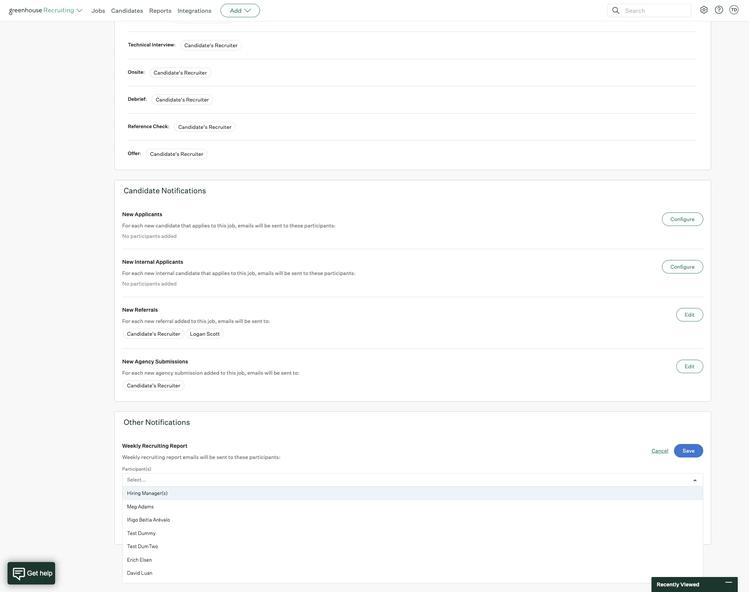 Task type: locate. For each thing, give the bounding box(es) containing it.
2 vertical spatial participants
[[130, 528, 160, 534]]

new for candidate
[[144, 222, 155, 229]]

1 vertical spatial no participants added
[[122, 281, 177, 287]]

new down candidate
[[122, 211, 134, 218]]

1 weekly from the top
[[122, 443, 141, 449]]

recently viewed
[[657, 582, 700, 589]]

1 configure from the top
[[671, 216, 695, 222]]

participants
[[130, 233, 160, 239], [130, 281, 160, 287], [130, 528, 160, 534]]

new left internal on the left top
[[122, 259, 134, 265]]

participants down beitia
[[130, 528, 160, 534]]

3 for from the top
[[122, 318, 130, 325]]

1 vertical spatial participants
[[130, 281, 160, 287]]

recruiter
[[207, 15, 230, 21], [215, 42, 238, 48], [184, 69, 207, 76], [186, 97, 209, 103], [209, 124, 232, 130], [181, 151, 203, 157], [158, 331, 180, 337], [158, 383, 180, 389]]

new referrals
[[122, 307, 158, 313]]

new down new applicants
[[144, 222, 155, 229]]

reports link
[[149, 7, 172, 14]]

this
[[217, 222, 227, 229], [237, 270, 246, 277], [197, 318, 207, 325], [227, 370, 236, 376]]

internal down the "transitions"
[[148, 518, 167, 524]]

iñigo
[[127, 518, 138, 524]]

0 horizontal spatial to:
[[264, 318, 270, 325]]

offer :
[[128, 151, 142, 157]]

4 new from the top
[[122, 359, 134, 365]]

each for applicants
[[132, 222, 143, 229]]

david luan
[[127, 571, 152, 577]]

recruiting
[[141, 454, 165, 461]]

1 horizontal spatial to:
[[293, 370, 300, 376]]

sent
[[272, 222, 282, 229], [292, 270, 302, 277], [252, 318, 263, 325], [281, 370, 292, 376], [217, 454, 227, 461]]

applicants down candidate
[[135, 211, 162, 218]]

1 vertical spatial configure button
[[662, 261, 704, 274]]

3 new from the top
[[122, 307, 134, 313]]

offer
[[128, 151, 140, 157]]

candidate's for take home test :
[[176, 15, 206, 21]]

meg
[[127, 504, 137, 510]]

0 vertical spatial weekly
[[122, 443, 141, 449]]

candidates
[[111, 7, 143, 14]]

stage.
[[373, 518, 389, 524]]

no up new referrals at the bottom left of page
[[122, 281, 129, 287]]

emails
[[238, 222, 254, 229], [258, 270, 274, 277], [218, 318, 234, 325], [247, 370, 263, 376], [183, 454, 199, 461]]

added up new internal applicants
[[161, 233, 177, 239]]

2 for from the top
[[122, 270, 130, 277]]

added for new applicants
[[161, 233, 177, 239]]

for for for each new referral added to this job, emails will be sent to:
[[122, 318, 130, 325]]

3 participants from the top
[[130, 528, 160, 534]]

0 vertical spatial configure
[[671, 216, 695, 222]]

2 a from the left
[[349, 518, 352, 524]]

2 vertical spatial these
[[235, 454, 248, 461]]

test down iñigo
[[127, 531, 137, 537]]

integrations link
[[178, 7, 212, 14]]

0 vertical spatial internal
[[156, 270, 174, 277]]

weekly down other
[[122, 443, 141, 449]]

new internal applicants
[[122, 259, 183, 265]]

test dumtwo
[[127, 544, 158, 550]]

take home test :
[[128, 15, 168, 21]]

new left referrals
[[122, 307, 134, 313]]

hiring manager(s)
[[127, 491, 168, 497]]

2 each from the top
[[132, 270, 143, 277]]

each down new referrals at the bottom left of page
[[132, 318, 143, 325]]

added right submission
[[204, 370, 220, 376]]

added
[[161, 233, 177, 239], [161, 281, 177, 287], [175, 318, 190, 325], [204, 370, 220, 376], [161, 528, 177, 534]]

2 edit button from the top
[[676, 360, 704, 374]]

configure image
[[700, 5, 709, 14]]

1 vertical spatial configure
[[671, 264, 695, 270]]

each for agency
[[132, 370, 143, 376]]

1 vertical spatial these
[[310, 270, 323, 277]]

for each new referral added to this job, emails will be sent to:
[[122, 318, 270, 325]]

0 vertical spatial no
[[122, 233, 129, 239]]

3 each from the top
[[132, 318, 143, 325]]

take
[[128, 15, 139, 21]]

1 vertical spatial applicants
[[156, 259, 183, 265]]

luan
[[141, 571, 152, 577]]

greenhouse recruiting image
[[9, 6, 77, 15]]

these
[[290, 222, 303, 229], [310, 270, 323, 277], [235, 454, 248, 461]]

beitia
[[139, 518, 152, 524]]

new for new agency submissions
[[122, 359, 134, 365]]

for down new applicants
[[122, 222, 130, 229]]

new for internal
[[144, 270, 155, 277]]

1 vertical spatial notifications
[[145, 418, 190, 427]]

0 horizontal spatial a
[[282, 518, 285, 524]]

no participants added down iñigo beitia arévalo
[[122, 528, 177, 534]]

to:
[[264, 318, 270, 325], [293, 370, 300, 376]]

added for stage transitions
[[161, 528, 177, 534]]

select...
[[127, 478, 146, 484]]

check
[[153, 123, 168, 129]]

1 vertical spatial that
[[201, 270, 211, 277]]

participants for other
[[130, 528, 160, 534]]

2 no participants added from the top
[[122, 281, 177, 287]]

transitions
[[311, 518, 338, 524]]

0 horizontal spatial applies
[[192, 222, 210, 229]]

configure
[[671, 216, 695, 222], [671, 264, 695, 270]]

no down iñigo
[[122, 528, 129, 534]]

each
[[132, 222, 143, 229], [132, 270, 143, 277], [132, 318, 143, 325], [132, 370, 143, 376]]

reference
[[128, 123, 152, 129]]

weekly
[[122, 443, 141, 449], [122, 454, 140, 461]]

1 new from the top
[[122, 211, 134, 218]]

added down arévalo
[[161, 528, 177, 534]]

applicants
[[135, 211, 162, 218], [156, 259, 183, 265]]

1 configure button from the top
[[662, 213, 704, 226]]

participants:
[[304, 222, 336, 229], [324, 270, 356, 277], [249, 454, 281, 461]]

3 new from the top
[[144, 318, 155, 325]]

new down agency
[[144, 370, 155, 376]]

: up reference check :
[[145, 96, 147, 102]]

reports
[[149, 7, 172, 14]]

2 no from the top
[[122, 281, 129, 287]]

2 vertical spatial test
[[127, 544, 137, 550]]

new down referrals
[[144, 318, 155, 325]]

candidate's recruiter for take home test :
[[176, 15, 230, 21]]

notifications
[[161, 186, 206, 195], [145, 418, 190, 427]]

candidate's for debrief :
[[156, 97, 185, 103]]

cancel
[[652, 448, 669, 454]]

no down new applicants
[[122, 233, 129, 239]]

2 vertical spatial no
[[122, 528, 129, 534]]

1 horizontal spatial that
[[201, 270, 211, 277]]

2 edit from the top
[[685, 364, 695, 370]]

2 configure from the top
[[671, 264, 695, 270]]

0 vertical spatial test
[[156, 15, 166, 21]]

edit button
[[676, 308, 704, 322], [676, 360, 704, 374]]

0 vertical spatial notifications
[[161, 186, 206, 195]]

each down new applicants
[[132, 222, 143, 229]]

arévalo
[[153, 518, 170, 524]]

participants for candidate
[[130, 281, 160, 287]]

recruiter for technical interview :
[[215, 42, 238, 48]]

dummy
[[138, 531, 156, 537]]

automate
[[122, 518, 147, 524]]

new left agency
[[122, 359, 134, 365]]

1 vertical spatial no
[[122, 281, 129, 287]]

a right the into
[[349, 518, 352, 524]]

test up erich
[[127, 544, 137, 550]]

scott
[[207, 331, 220, 337]]

4 new from the top
[[144, 370, 155, 376]]

agency
[[135, 359, 154, 365]]

candidate right when
[[286, 518, 310, 524]]

0 vertical spatial no participants added
[[122, 233, 177, 239]]

2 new from the top
[[144, 270, 155, 277]]

candidate's
[[176, 15, 206, 21], [185, 42, 214, 48], [154, 69, 183, 76], [156, 97, 185, 103], [178, 124, 208, 130], [150, 151, 179, 157], [127, 331, 156, 337], [127, 383, 156, 389]]

candidate down new internal applicants
[[176, 270, 200, 277]]

1 vertical spatial to:
[[293, 370, 300, 376]]

0 horizontal spatial these
[[235, 454, 248, 461]]

edit for for each new agency submission added to this job, emails will be sent to:
[[685, 364, 695, 370]]

candidate's recruiter for debrief :
[[156, 97, 209, 103]]

recently
[[657, 582, 680, 589]]

internal down new internal applicants
[[156, 270, 174, 277]]

no
[[122, 233, 129, 239], [122, 281, 129, 287], [122, 528, 129, 534]]

weekly up participant(s)
[[122, 454, 140, 461]]

for
[[122, 222, 130, 229], [122, 270, 130, 277], [122, 318, 130, 325], [122, 370, 130, 376]]

each down agency
[[132, 370, 143, 376]]

new
[[122, 211, 134, 218], [122, 259, 134, 265], [122, 307, 134, 313], [122, 359, 134, 365]]

1 vertical spatial weekly
[[122, 454, 140, 461]]

no participants added down new internal applicants
[[122, 281, 177, 287]]

candidate
[[156, 222, 180, 229], [176, 270, 200, 277], [286, 518, 310, 524]]

each for internal
[[132, 270, 143, 277]]

for down new referrals at the bottom left of page
[[122, 318, 130, 325]]

2 participants from the top
[[130, 281, 160, 287]]

technical
[[128, 42, 151, 48]]

a
[[282, 518, 285, 524], [349, 518, 352, 524]]

recruiter for onsite :
[[184, 69, 207, 76]]

participants down new applicants
[[130, 233, 160, 239]]

1 a from the left
[[282, 518, 285, 524]]

Search text field
[[624, 5, 685, 16]]

0 vertical spatial to:
[[264, 318, 270, 325]]

no participants added down new applicants
[[122, 233, 177, 239]]

test dummy
[[127, 531, 156, 537]]

new for new applicants
[[122, 211, 134, 218]]

1 for from the top
[[122, 222, 130, 229]]

for down new agency submissions
[[122, 370, 130, 376]]

candidate's recruiter for onsite :
[[154, 69, 207, 76]]

2 vertical spatial participants:
[[249, 454, 281, 461]]

applicants right internal on the left top
[[156, 259, 183, 265]]

4 for from the top
[[122, 370, 130, 376]]

debrief :
[[128, 96, 148, 102]]

3 no participants added from the top
[[122, 528, 177, 534]]

1 vertical spatial edit
[[685, 364, 695, 370]]

for down new internal applicants
[[122, 270, 130, 277]]

3 no from the top
[[122, 528, 129, 534]]

0 vertical spatial applies
[[192, 222, 210, 229]]

will
[[255, 222, 263, 229], [275, 270, 283, 277], [235, 318, 243, 325], [265, 370, 273, 376], [200, 454, 208, 461]]

adams
[[138, 504, 154, 510]]

candidate's recruiter for technical interview :
[[185, 42, 238, 48]]

candidate's for technical interview :
[[185, 42, 214, 48]]

0 vertical spatial configure button
[[662, 213, 704, 226]]

: right reference
[[168, 123, 169, 129]]

1 vertical spatial test
[[127, 531, 137, 537]]

1 vertical spatial applies
[[212, 270, 230, 277]]

1 edit button from the top
[[676, 308, 704, 322]]

for each new internal candidate that applies to this job, emails will be sent to these participants:
[[122, 270, 356, 277]]

job,
[[228, 222, 237, 229], [248, 270, 257, 277], [208, 318, 217, 325], [237, 370, 246, 376]]

that
[[181, 222, 191, 229], [201, 270, 211, 277]]

test for test dummy
[[127, 531, 137, 537]]

0 vertical spatial that
[[181, 222, 191, 229]]

test
[[156, 15, 166, 21], [127, 531, 137, 537], [127, 544, 137, 550]]

4 each from the top
[[132, 370, 143, 376]]

2 configure button from the top
[[662, 261, 704, 274]]

to
[[211, 222, 216, 229], [284, 222, 289, 229], [231, 270, 236, 277], [304, 270, 309, 277], [191, 318, 196, 325], [221, 370, 226, 376], [228, 454, 233, 461], [207, 518, 212, 524]]

0 vertical spatial applicants
[[135, 211, 162, 218]]

debrief
[[128, 96, 145, 102]]

no for candidate
[[122, 281, 129, 287]]

each for referrals
[[132, 318, 143, 325]]

1 horizontal spatial applies
[[212, 270, 230, 277]]

2 horizontal spatial these
[[310, 270, 323, 277]]

1 new from the top
[[144, 222, 155, 229]]

0 vertical spatial edit
[[685, 312, 695, 318]]

0 vertical spatial participants
[[130, 233, 160, 239]]

2 new from the top
[[122, 259, 134, 265]]

2 weekly from the top
[[122, 454, 140, 461]]

: down technical on the top left
[[143, 69, 145, 75]]

2 vertical spatial candidate
[[286, 518, 310, 524]]

new down new internal applicants
[[144, 270, 155, 277]]

rupert manfredi
[[127, 584, 163, 590]]

1 vertical spatial edit button
[[676, 360, 704, 374]]

candidate's recruiter for reference check :
[[178, 124, 232, 130]]

added down new internal applicants
[[161, 281, 177, 287]]

: down reference
[[140, 151, 141, 157]]

internal
[[156, 270, 174, 277], [148, 518, 167, 524]]

td button
[[730, 5, 739, 14]]

other
[[124, 418, 144, 427]]

1 no from the top
[[122, 233, 129, 239]]

recruiting
[[142, 443, 169, 449]]

configure button
[[662, 213, 704, 226], [662, 261, 704, 274]]

test down reports
[[156, 15, 166, 21]]

:
[[166, 15, 167, 21], [174, 42, 176, 48], [143, 69, 145, 75], [145, 96, 147, 102], [168, 123, 169, 129], [140, 151, 141, 157]]

each down internal on the left top
[[132, 270, 143, 277]]

a right when
[[282, 518, 285, 524]]

1 each from the top
[[132, 222, 143, 229]]

1 horizontal spatial these
[[290, 222, 303, 229]]

1 edit from the top
[[685, 312, 695, 318]]

candidate down new applicants
[[156, 222, 180, 229]]

0 vertical spatial edit button
[[676, 308, 704, 322]]

configure for for each new candidate that applies to this job, emails will be sent to these participants:
[[671, 216, 695, 222]]

participants down internal on the left top
[[130, 281, 160, 287]]

2 vertical spatial no participants added
[[122, 528, 177, 534]]

notifications for other notifications
[[145, 418, 190, 427]]

candidate's for onsite :
[[154, 69, 183, 76]]

submission
[[175, 370, 203, 376]]

1 horizontal spatial a
[[349, 518, 352, 524]]

referral
[[156, 318, 173, 325]]



Task type: vqa. For each thing, say whether or not it's contained in the screenshot.


Task type: describe. For each thing, give the bounding box(es) containing it.
weekly recruiting report
[[122, 443, 188, 449]]

weekly recruiting report emails will be sent to these participants:
[[122, 454, 281, 461]]

1 no participants added from the top
[[122, 233, 177, 239]]

candidates link
[[111, 7, 143, 14]]

david
[[127, 571, 140, 577]]

save button
[[674, 445, 704, 458]]

jobs link
[[92, 7, 105, 14]]

recruiter for take home test :
[[207, 15, 230, 21]]

home
[[140, 15, 155, 21]]

onsite
[[128, 69, 143, 75]]

new agency submissions
[[122, 359, 188, 365]]

specific
[[353, 518, 372, 524]]

integrations
[[178, 7, 212, 14]]

meg adams
[[127, 504, 154, 510]]

no participants added for other
[[122, 528, 177, 534]]

: down reports link
[[166, 15, 167, 21]]

when
[[267, 518, 280, 524]]

viewed
[[681, 582, 700, 589]]

hiring
[[127, 491, 141, 497]]

logan
[[190, 331, 206, 337]]

1 vertical spatial participants:
[[324, 270, 356, 277]]

new applicants
[[122, 211, 162, 218]]

candidate
[[124, 186, 160, 195]]

internal
[[135, 259, 155, 265]]

for for for each new candidate that applies to this job, emails will be sent to these participants:
[[122, 222, 130, 229]]

transitions
[[138, 506, 167, 513]]

configure button for for each new candidate that applies to this job, emails will be sent to these participants:
[[662, 213, 704, 226]]

onsite :
[[128, 69, 146, 75]]

erich
[[127, 558, 139, 564]]

0 vertical spatial candidate
[[156, 222, 180, 229]]

manfredi
[[144, 584, 163, 590]]

no for other
[[122, 528, 129, 534]]

recruiter for debrief :
[[186, 97, 209, 103]]

stage
[[122, 506, 137, 513]]

add
[[230, 7, 242, 14]]

report
[[170, 443, 188, 449]]

1 vertical spatial candidate
[[176, 270, 200, 277]]

jobs
[[92, 7, 105, 14]]

new for referral
[[144, 318, 155, 325]]

rupert
[[127, 584, 143, 590]]

cancel link
[[652, 448, 669, 455]]

0 horizontal spatial that
[[181, 222, 191, 229]]

0 vertical spatial these
[[290, 222, 303, 229]]

technical interview :
[[128, 42, 177, 48]]

dumtwo
[[138, 544, 158, 550]]

erich elsen
[[127, 558, 152, 564]]

iñigo beitia arévalo
[[127, 518, 170, 524]]

for each new agency submission added to this job, emails will be sent to:
[[122, 370, 300, 376]]

reference check :
[[128, 123, 171, 129]]

1 vertical spatial internal
[[148, 518, 167, 524]]

added for new internal applicants
[[161, 281, 177, 287]]

members
[[243, 518, 266, 524]]

submissions
[[155, 359, 188, 365]]

candidate's recruiter for offer :
[[150, 151, 203, 157]]

interview
[[152, 42, 174, 48]]

other notifications
[[124, 418, 190, 427]]

configure button for for each new internal candidate that applies to this job, emails will be sent to these participants:
[[662, 261, 704, 274]]

participant(s)
[[122, 467, 151, 472]]

new for new referrals
[[122, 307, 134, 313]]

referrals
[[135, 307, 158, 313]]

notifications for candidate notifications
[[161, 186, 206, 195]]

new for agency
[[144, 370, 155, 376]]

edit button for for each new agency submission added to this job, emails will be sent to:
[[676, 360, 704, 374]]

weekly for weekly recruiting report
[[122, 443, 141, 449]]

stage transitions
[[122, 506, 167, 513]]

no participants added for candidate
[[122, 281, 177, 287]]

td
[[731, 7, 737, 12]]

add button
[[221, 4, 260, 17]]

automate internal communication to select team members when a candidate transitions into a specific stage.
[[122, 518, 389, 524]]

configure for for each new internal candidate that applies to this job, emails will be sent to these participants:
[[671, 264, 695, 270]]

edit for for each new referral added to this job, emails will be sent to:
[[685, 312, 695, 318]]

recruiter for reference check :
[[209, 124, 232, 130]]

team
[[229, 518, 242, 524]]

save
[[683, 448, 695, 454]]

candidate's for offer :
[[150, 151, 179, 157]]

0 vertical spatial participants:
[[304, 222, 336, 229]]

select
[[213, 518, 228, 524]]

for for for each new agency submission added to this job, emails will be sent to:
[[122, 370, 130, 376]]

into
[[339, 518, 348, 524]]

edit button for for each new referral added to this job, emails will be sent to:
[[676, 308, 704, 322]]

added right referral
[[175, 318, 190, 325]]

1 participants from the top
[[130, 233, 160, 239]]

candidate's for reference check :
[[178, 124, 208, 130]]

agency
[[156, 370, 174, 376]]

for for for each new internal candidate that applies to this job, emails will be sent to these participants:
[[122, 270, 130, 277]]

recruiter for offer :
[[181, 151, 203, 157]]

weekly for weekly recruiting report emails will be sent to these participants:
[[122, 454, 140, 461]]

communication
[[168, 518, 206, 524]]

test for test dumtwo
[[127, 544, 137, 550]]

logan scott
[[190, 331, 220, 337]]

elsen
[[140, 558, 152, 564]]

for each new candidate that applies to this job, emails will be sent to these participants:
[[122, 222, 336, 229]]

td button
[[728, 4, 740, 16]]

candidate notifications
[[124, 186, 206, 195]]

: right technical on the top left
[[174, 42, 176, 48]]

report
[[166, 454, 182, 461]]

new for new internal applicants
[[122, 259, 134, 265]]

manager(s)
[[142, 491, 168, 497]]



